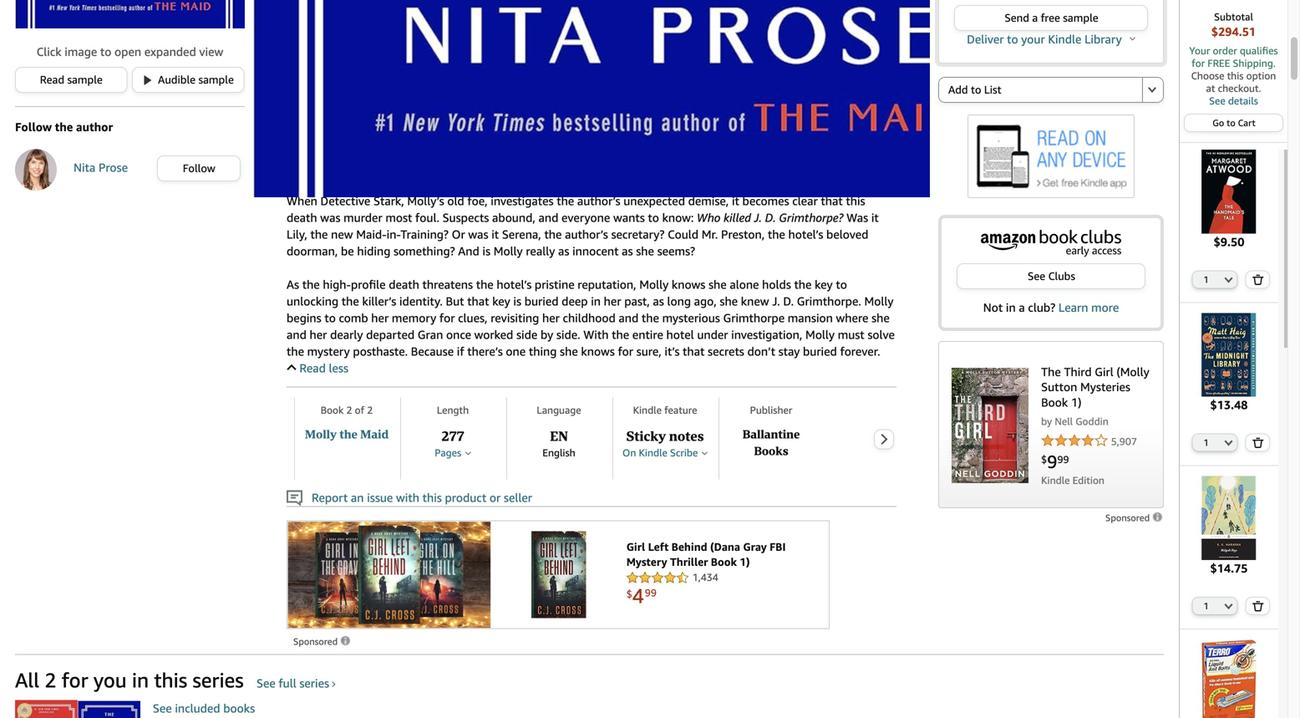 Task type: vqa. For each thing, say whether or not it's contained in the screenshot.
key
yes



Task type: locate. For each thing, give the bounding box(es) containing it.
report an issue with this product or seller image
[[287, 490, 303, 506]]

as left long
[[653, 294, 664, 308]]

old
[[447, 194, 465, 208]]

popover image inside deliver to your kindle library button
[[1130, 36, 1136, 41]]

on kindle scribe
[[623, 447, 698, 459]]

1 vertical spatial hotel's
[[497, 278, 532, 291]]

dropdown image
[[1149, 86, 1157, 93], [1225, 439, 1233, 446]]

dropdown image down $9.50
[[1225, 276, 1233, 283]]

report an issue with this product or seller
[[303, 491, 532, 504]]

series inside all 2 for you in this series see full series
[[300, 676, 329, 690]]

Add to List radio
[[939, 77, 1143, 103]]

to left your
[[1007, 32, 1019, 46]]

her down begins
[[310, 328, 327, 341]]

author's up "everyone"
[[578, 194, 621, 208]]

0 horizontal spatial 2
[[45, 668, 56, 692]]

mystery inside as the high-profile death threatens the hotel's pristine reputation, molly knows she alone holds the key to unlocking the killer's identity. but that key is buried deep in her past, as long ago, she knew j. d. grimthorpe. molly begins to comb her memory for clues, revisiting her childhood and the mysterious grimthorpe mansion where she and her dearly departed gran once worked side by side. with the entire hotel under investigation, molly must solve the mystery posthaste. because if there's one thing she knows for sure, it's that secrets don't stay buried forever.
[[307, 344, 350, 358]]

0 vertical spatial with
[[469, 110, 494, 124]]

0 horizontal spatial book
[[386, 60, 419, 74]]

buried right stay
[[803, 344, 837, 358]]

but inside molly gray is not like anyone else. with her flair for cleaning and proper etiquette, she has risen through the ranks of the glorious five-star regency grand hotel to become the esteemed head maid. but just as her life reaches a pinnacle state of perfection, her world is turned upside down when j. d. grimthorpe, the world-renowned mystery author, drops dead—
[[727, 127, 745, 141]]

mystery down reaches at the top of the page
[[849, 144, 892, 158]]

0 horizontal spatial in
[[132, 668, 149, 692]]

0 horizontal spatial that
[[467, 294, 489, 308]]

ballantine books
[[743, 427, 800, 458]]

with down childhood
[[584, 328, 609, 341]]

0 horizontal spatial buried
[[525, 294, 559, 308]]

d. down holds
[[784, 294, 794, 308]]

knows up long
[[672, 278, 706, 291]]

in up childhood
[[591, 294, 601, 308]]

shipping.
[[1233, 57, 1276, 69]]

length
[[437, 404, 469, 416]]

as
[[287, 278, 299, 291]]

grimthorpe,
[[670, 144, 734, 158]]

to down flair
[[530, 127, 541, 141]]

1 vertical spatial knows
[[581, 344, 615, 358]]

threatens
[[423, 278, 473, 291]]

investigates
[[491, 194, 554, 208]]

and down the investigates
[[539, 211, 559, 224]]

molly gray is not like anyone else. with her flair for cleaning and proper etiquette, she has risen through the ranks of the glorious five-star regency grand hotel to become the esteemed head maid. but just as her life reaches a pinnacle state of perfection, her world is turned upside down when j. d. grimthorpe, the world-renowned mystery author, drops dead—
[[287, 110, 892, 174]]

something?
[[394, 244, 455, 258]]

molly inside molly gray is not like anyone else. with her flair for cleaning and proper etiquette, she has risen through the ranks of the glorious five-star regency grand hotel to become the esteemed head maid. but just as her life reaches a pinnacle state of perfection, her world is turned upside down when j. d. grimthorpe, the world-renowned mystery author, drops dead—
[[287, 110, 316, 124]]

2 horizontal spatial that
[[821, 194, 843, 208]]

see full series image
[[15, 700, 140, 718]]

2 vertical spatial kindle
[[639, 447, 668, 459]]

2 right 'all'
[[45, 668, 56, 692]]

or
[[490, 491, 501, 504]]

0 horizontal spatial sponsored link
[[293, 633, 352, 650]]

1 horizontal spatial sponsored
[[1106, 512, 1153, 523]]

delete image
[[1253, 274, 1265, 285], [1253, 601, 1265, 611]]

series up see included books
[[193, 668, 244, 692]]

author's down "everyone"
[[565, 227, 608, 241]]

molly left gray
[[287, 110, 316, 124]]

mystery
[[849, 144, 892, 158], [307, 344, 350, 358]]

0 horizontal spatial death
[[287, 211, 317, 224]]

1 vertical spatial of
[[364, 144, 375, 158]]

delete image up the midnight library: a gma book club pick (a novel) image
[[1253, 274, 1265, 285]]

1 horizontal spatial in
[[591, 294, 601, 308]]

0 vertical spatial author's
[[578, 194, 621, 208]]

read inside the read sample "button"
[[40, 73, 64, 86]]

holds
[[762, 278, 791, 291]]

1 horizontal spatial was
[[468, 227, 489, 241]]

it
[[732, 194, 740, 208], [872, 211, 879, 224], [492, 227, 499, 241]]

0 horizontal spatial it
[[492, 227, 499, 241]]

0 horizontal spatial was
[[320, 211, 341, 224]]

None radio
[[1143, 77, 1164, 103]]

0 horizontal spatial d.
[[656, 144, 667, 158]]

with up grand
[[469, 110, 494, 124]]

3 1 from the top
[[1204, 601, 1210, 611]]

under
[[697, 328, 729, 341]]

pointed
[[611, 27, 654, 41]]

year:
[[700, 60, 733, 74]]

of up pinnacle at the left top of page
[[287, 127, 298, 141]]

1 horizontal spatial read
[[300, 361, 326, 375]]

1 vertical spatial but
[[446, 294, 464, 308]]

0 vertical spatial j.
[[645, 144, 653, 158]]

0 vertical spatial hotel's
[[789, 227, 824, 241]]

go to cart link
[[1186, 115, 1283, 131]]

d. down becomes
[[765, 211, 776, 224]]

is left not
[[347, 110, 355, 124]]

j. down becomes
[[754, 211, 762, 224]]

molly down serena,
[[494, 244, 523, 258]]

killer's
[[362, 294, 397, 308]]

pristine
[[535, 278, 575, 291]]

See Clubs submit
[[958, 264, 1145, 288]]

to inside radio
[[971, 83, 982, 96]]

and up a
[[578, 27, 598, 41]]

read
[[40, 73, 64, 86], [300, 361, 326, 375]]

hotel's inside as the high-profile death threatens the hotel's pristine reputation, molly knows she alone holds the key to unlocking the killer's identity. but that key is buried deep in her past, as long ago, she knew j. d. grimthorpe. molly begins to comb her memory for clues, revisiting her childhood and the mysterious grimthorpe mansion where she and her dearly departed gran once worked side by side. with the entire hotel under investigation, molly must solve the mystery posthaste. because if there's one thing she knows for sure, it's that secrets don't stay buried forever.
[[497, 278, 532, 291]]

your order qualifies for free shipping. choose this option at checkout. see details
[[1190, 45, 1279, 107]]

with inside as the high-profile death threatens the hotel's pristine reputation, molly knows she alone holds the key to unlocking the killer's identity. but that key is buried deep in her past, as long ago, she knew j. d. grimthorpe. molly begins to comb her memory for clues, revisiting her childhood and the mysterious grimthorpe mansion where she and her dearly departed gran once worked side by side. with the entire hotel under investigation, molly must solve the mystery posthaste. because if there's one thing she knows for sure, it's that secrets don't stay buried forever.
[[584, 328, 609, 341]]

0 vertical spatial of
[[287, 127, 298, 141]]

1 horizontal spatial dropdown image
[[1225, 439, 1233, 446]]

0 vertical spatial key
[[815, 278, 833, 291]]

1 horizontal spatial sponsored link
[[1106, 512, 1164, 523]]

1 horizontal spatial that
[[683, 344, 705, 358]]

she down secretary?
[[636, 244, 654, 258]]

0 horizontal spatial library
[[371, 77, 410, 91]]

see down at
[[1210, 95, 1226, 107]]

for inside molly gray is not like anyone else. with her flair for cleaning and proper etiquette, she has risen through the ranks of the glorious five-star regency grand hotel to become the esteemed head maid. but just as her life reaches a pinnacle state of perfection, her world is turned upside down when j. d. grimthorpe, the world-renowned mystery author, drops dead—
[[542, 110, 557, 124]]

1 vertical spatial sponsored
[[293, 636, 340, 647]]

kindle up sticky
[[633, 404, 662, 416]]

$294.51
[[1212, 25, 1257, 38]]

grand
[[462, 127, 495, 141]]

dropdown image left delete icon
[[1225, 439, 1233, 446]]

the up really
[[545, 227, 562, 241]]

read for read less
[[300, 361, 326, 375]]

that up clues,
[[467, 294, 489, 308]]

this inside when detective stark, molly's old foe, investigates the author's unexpected demise, it becomes clear that this death was murder most foul. suspects abound, and everyone wants to know:
[[846, 194, 866, 208]]

library
[[1085, 32, 1122, 46], [371, 77, 410, 91]]

her down reputation,
[[604, 294, 622, 308]]

1 horizontal spatial 2
[[346, 404, 352, 416]]

molly up where
[[865, 294, 894, 308]]

dropdown image left at
[[1149, 86, 1157, 93]]

j. right when on the left
[[645, 144, 653, 158]]

the mystery guest: a maid novel (molly the maid book 2) image
[[15, 0, 245, 28]]

1 vertical spatial dropdown image
[[1225, 603, 1233, 609]]

en english
[[543, 428, 576, 459]]

subtotal $294.51
[[1212, 11, 1257, 38]]

grimthorpe.
[[797, 294, 862, 308]]

2 horizontal spatial sample
[[1064, 11, 1099, 24]]

1 vertical spatial library
[[371, 77, 410, 91]]

sample for read sample
[[67, 73, 103, 86]]

popover image for deliver to your kindle library button on the right top of the page
[[1130, 36, 1136, 41]]

1 horizontal spatial library
[[1085, 32, 1122, 46]]

1 vertical spatial it
[[872, 211, 879, 224]]

killed
[[724, 211, 751, 224]]

popover image for on kindle scribe button
[[702, 451, 708, 455]]

just
[[748, 127, 768, 141]]

see clubs
[[1028, 270, 1076, 283]]

to down unexpected at the top
[[648, 211, 659, 224]]

was up the and
[[468, 227, 489, 241]]

to
[[340, 27, 352, 41], [1007, 32, 1019, 46], [100, 45, 112, 59], [971, 83, 982, 96], [1227, 117, 1236, 128], [530, 127, 541, 141], [648, 211, 659, 224], [836, 278, 848, 291], [325, 311, 336, 325]]

$9.50
[[1214, 235, 1245, 249]]

is right the and
[[483, 244, 491, 258]]

0 horizontal spatial dropdown image
[[1149, 86, 1157, 93]]

leave feedback on sponsored ad element
[[1106, 512, 1164, 523], [293, 636, 352, 647]]

that down "hotel"
[[683, 344, 705, 358]]

2 horizontal spatial j.
[[773, 294, 780, 308]]

2 vertical spatial d.
[[784, 294, 794, 308]]

j. down holds
[[773, 294, 780, 308]]

option
[[1247, 70, 1277, 82]]

for inside your order qualifies for free shipping. choose this option at checkout. see details
[[1192, 57, 1206, 69]]

molly
[[287, 110, 316, 124], [494, 244, 523, 258], [640, 278, 669, 291], [865, 294, 894, 308], [806, 328, 835, 341], [305, 427, 337, 441]]

unlocking
[[287, 294, 339, 308]]

forever.
[[841, 344, 881, 358]]

knows
[[672, 278, 706, 291], [581, 344, 615, 358]]

1 vertical spatial follow
[[183, 162, 215, 175]]

delete image
[[1253, 437, 1265, 448]]

stark,
[[374, 194, 404, 208]]

0 vertical spatial it
[[732, 194, 740, 208]]

1 vertical spatial 1
[[1204, 437, 1210, 448]]

maid
[[360, 427, 389, 441]]

2 for 2
[[346, 404, 352, 416]]

posthaste.
[[353, 344, 408, 358]]

and down past,
[[619, 311, 639, 325]]

1 vertical spatial j.
[[754, 211, 762, 224]]

delete image for $14.75
[[1253, 601, 1265, 611]]

molly down book
[[305, 427, 337, 441]]

the up down
[[589, 127, 607, 141]]

0 vertical spatial leave feedback on sponsored ad element
[[1106, 512, 1164, 523]]

scribe
[[670, 447, 698, 459]]

molly the maid link
[[301, 426, 393, 443]]

dropdown image
[[1225, 276, 1233, 283], [1225, 603, 1233, 609]]

dropdown image for $14.75
[[1225, 603, 1233, 609]]

3 . from the left
[[419, 27, 422, 41]]

perfection,
[[378, 144, 436, 158]]

follow inside button
[[183, 162, 215, 175]]

list containing 277
[[287, 397, 1301, 479]]

for down 'your'
[[1192, 57, 1206, 69]]

Audible sample submit
[[133, 68, 244, 92]]

sponsored link
[[1106, 512, 1164, 523], [293, 633, 352, 650]]

1 horizontal spatial with
[[584, 328, 609, 341]]

0 horizontal spatial popover image
[[702, 451, 708, 455]]

be
[[341, 244, 354, 258]]

her
[[497, 110, 514, 124], [785, 127, 802, 141], [439, 144, 457, 158], [604, 294, 622, 308], [371, 311, 389, 325], [542, 311, 560, 325], [310, 328, 327, 341]]

1 1 from the top
[[1204, 274, 1210, 285]]

departed
[[366, 328, 415, 341]]

1 vertical spatial leave feedback on sponsored ad element
[[293, 636, 352, 647]]

1 vertical spatial delete image
[[1253, 601, 1265, 611]]

pinnacle
[[287, 144, 331, 158]]

0 vertical spatial delete image
[[1253, 274, 1265, 285]]

a inside molly gray is not like anyone else. with her flair for cleaning and proper etiquette, she has risen through the ranks of the glorious five-star regency grand hotel to become the esteemed head maid. but just as her life reaches a pinnacle state of perfection, her world is turned upside down when j. d. grimthorpe, the world-renowned mystery author, drops dead—
[[869, 127, 875, 141]]

if
[[457, 344, 464, 358]]

1 vertical spatial d.
[[765, 211, 776, 224]]

author's
[[578, 194, 621, 208], [565, 227, 608, 241]]

key up grimthorpe.
[[815, 278, 833, 291]]

world
[[460, 144, 490, 158]]

the down book 2 of 2
[[340, 427, 358, 441]]

see inside your order qualifies for free shipping. choose this option at checkout. see details
[[1210, 95, 1226, 107]]

0 horizontal spatial follow
[[15, 120, 52, 134]]

1 vertical spatial with
[[584, 328, 609, 341]]

author's inside 'was it lily, the new maid-in-training? or was it serena, the author's secretary? could mr. preston, the hotel's beloved doorman, be hiding something? and is molly really as innocent as she seems?'
[[565, 227, 608, 241]]

see left full
[[257, 676, 276, 690]]

in right not
[[1006, 301, 1016, 314]]

sample down view
[[199, 73, 234, 86]]

death up identity.
[[389, 278, 420, 291]]

read right extender collapse image
[[300, 361, 326, 375]]

it right 'was'
[[872, 211, 879, 224]]

1 vertical spatial read
[[300, 361, 326, 375]]

alone
[[730, 278, 759, 291]]

2 dropdown image from the top
[[1225, 603, 1233, 609]]

1 vertical spatial author's
[[565, 227, 608, 241]]

molly's
[[407, 194, 444, 208]]

2 vertical spatial of
[[355, 404, 365, 416]]

0 horizontal spatial sponsored
[[293, 636, 340, 647]]

key up revisiting
[[493, 294, 511, 308]]

1 vertical spatial kindle
[[633, 404, 662, 416]]

2 1 from the top
[[1204, 437, 1210, 448]]

d. down head
[[656, 144, 667, 158]]

the midnight library: a gma book club pick (a novel) image
[[1188, 313, 1272, 397]]

0 vertical spatial dropdown image
[[1149, 86, 1157, 93]]

she down alone
[[720, 294, 738, 308]]

0 vertical spatial d.
[[656, 144, 667, 158]]

"lives up to the hype . . . both a delightful whodunit and a pointed social commentary."— the washington post
[[287, 27, 896, 41]]

1 vertical spatial buried
[[803, 344, 837, 358]]

one
[[506, 344, 526, 358]]

see down all 2 for you in this series see full series
[[153, 701, 172, 715]]

0 horizontal spatial but
[[446, 294, 464, 308]]

"lives
[[287, 27, 320, 41]]

0 vertical spatial knows
[[672, 278, 706, 291]]

1 book from the left
[[386, 60, 419, 74]]

buried down pristine
[[525, 294, 559, 308]]

subtotal
[[1215, 11, 1254, 23]]

1 horizontal spatial follow
[[183, 162, 215, 175]]

d. inside as the high-profile death threatens the hotel's pristine reputation, molly knows she alone holds the key to unlocking the killer's identity. but that key is buried deep in her past, as long ago, she knew j. d. grimthorpe. molly begins to comb her memory for clues, revisiting her childhood and the mysterious grimthorpe mansion where she and her dearly departed gran once worked side by side. with the entire hotel under investigation, molly must solve the mystery posthaste. because if there's one thing she knows for sure, it's that secrets don't stay buried forever.
[[784, 294, 794, 308]]

knew
[[741, 294, 770, 308]]

list
[[287, 397, 1301, 479]]

book left of
[[619, 60, 653, 74]]

0 vertical spatial sponsored
[[1106, 512, 1153, 523]]

popover image
[[1130, 36, 1136, 41], [702, 451, 708, 455]]

that up grimthorpe?
[[821, 194, 843, 208]]

1 vertical spatial mystery
[[307, 344, 350, 358]]

None submit
[[1144, 78, 1164, 102], [1247, 271, 1270, 288], [1247, 434, 1270, 451], [1247, 598, 1270, 614], [1144, 78, 1164, 102], [1247, 271, 1270, 288], [1247, 434, 1270, 451], [1247, 598, 1270, 614]]

as right really
[[558, 244, 570, 258]]

1 horizontal spatial book
[[619, 60, 653, 74]]

but down threatens
[[446, 294, 464, 308]]

0 vertical spatial follow
[[15, 120, 52, 134]]

to up grimthorpe.
[[836, 278, 848, 291]]

library down send a free sample
[[1085, 32, 1122, 46]]

1 vertical spatial popover image
[[702, 451, 708, 455]]

sample inside "button"
[[67, 73, 103, 86]]

book 2 of 2
[[321, 404, 373, 416]]

0 vertical spatial buried
[[525, 294, 559, 308]]

dropdown image down $14.75
[[1225, 603, 1233, 609]]

for right flair
[[542, 110, 557, 124]]

popover image inside on kindle scribe button
[[702, 451, 708, 455]]

0 vertical spatial read
[[40, 73, 64, 86]]

her up by
[[542, 311, 560, 325]]

0 horizontal spatial mystery
[[307, 344, 350, 358]]

and inside when detective stark, molly's old foe, investigates the author's unexpected demise, it becomes clear that this death was murder most foul. suspects abound, and everyone wants to know:
[[539, 211, 559, 224]]

delete image for $9.50
[[1253, 274, 1265, 285]]

audible sample
[[158, 73, 234, 86]]

0 vertical spatial that
[[821, 194, 843, 208]]

book
[[386, 60, 419, 74], [619, 60, 653, 74]]

flair
[[517, 110, 539, 124]]

2 horizontal spatial .
[[419, 27, 422, 41]]

it inside when detective stark, molly's old foe, investigates the author's unexpected demise, it becomes clear that this death was murder most foul. suspects abound, and everyone wants to know:
[[732, 194, 740, 208]]

series right full
[[300, 676, 329, 690]]

1 horizontal spatial sample
[[199, 73, 234, 86]]

2 delete image from the top
[[1253, 601, 1265, 611]]

0 horizontal spatial j.
[[645, 144, 653, 158]]

library down "times" on the top left of the page
[[371, 77, 410, 91]]

kindle down sticky
[[639, 447, 668, 459]]

as up world-
[[771, 127, 782, 141]]

new
[[287, 60, 313, 74]]

seller
[[504, 491, 532, 504]]

1 horizontal spatial .
[[412, 27, 416, 41]]

of up dead—
[[364, 144, 375, 158]]

product
[[445, 491, 487, 504]]

read for read sample
[[40, 73, 64, 86]]

2 . from the left
[[412, 27, 416, 41]]

molly inside list
[[305, 427, 337, 441]]

molly down mansion
[[806, 328, 835, 341]]

1 up terro t300b liquid ant killer, 12 bait stations image
[[1204, 601, 1210, 611]]

mystery up "read less"
[[307, 344, 350, 358]]

0 horizontal spatial leave feedback on sponsored ad element
[[293, 636, 352, 647]]

2 horizontal spatial 2
[[367, 404, 373, 416]]

suspects
[[443, 211, 489, 224]]

sample down image
[[67, 73, 103, 86]]

everyone
[[562, 211, 610, 224]]

0 vertical spatial was
[[320, 211, 341, 224]]

review
[[422, 60, 465, 74]]

0 horizontal spatial with
[[469, 110, 494, 124]]

and
[[578, 27, 598, 41], [608, 110, 628, 124], [539, 211, 559, 224], [619, 311, 639, 325], [287, 328, 307, 341]]

read sample button
[[16, 68, 127, 92]]

sample right free
[[1064, 11, 1099, 24]]

follow the author
[[15, 120, 113, 134]]

this up the checkout.
[[1228, 70, 1244, 82]]

issue
[[367, 491, 393, 504]]

0 horizontal spatial read
[[40, 73, 64, 86]]

1 delete image from the top
[[1253, 274, 1265, 285]]

2 horizontal spatial d.
[[784, 294, 794, 308]]

0 horizontal spatial .
[[406, 27, 409, 41]]

best
[[588, 60, 616, 74]]

click to get instructions to get the kindle app image
[[968, 115, 1135, 198]]

•
[[569, 60, 574, 74]]

was inside 'was it lily, the new maid-in-training? or was it serena, the author's secretary? could mr. preston, the hotel's beloved doorman, be hiding something? and is molly really as innocent as she seems?'
[[468, 227, 489, 241]]

1 dropdown image from the top
[[1225, 276, 1233, 283]]

1 vertical spatial sponsored link
[[293, 633, 352, 650]]

comb
[[339, 311, 368, 325]]

in right you on the left bottom of the page
[[132, 668, 149, 692]]

2 horizontal spatial it
[[872, 211, 879, 224]]

was
[[847, 211, 869, 224]]

0 horizontal spatial hotel's
[[497, 278, 532, 291]]

for up the see full series image
[[62, 668, 88, 692]]

it up killed
[[732, 194, 740, 208]]

editors'
[[468, 60, 520, 74]]

as down secretary?
[[622, 244, 633, 258]]

0 vertical spatial dropdown image
[[1225, 276, 1233, 283]]

bazaar,
[[843, 60, 883, 74]]



Task type: describe. For each thing, give the bounding box(es) containing it.
this right with on the left of page
[[423, 491, 442, 504]]

feature
[[665, 404, 698, 416]]

you
[[93, 668, 127, 692]]

sponsored for leave feedback on sponsored ad element to the right
[[1106, 512, 1153, 523]]

reputation,
[[578, 278, 637, 291]]

2 horizontal spatial in
[[1006, 301, 1016, 314]]

state
[[335, 144, 361, 158]]

dropdown image inside 'add to list' option group
[[1149, 86, 1157, 93]]

add to list option group
[[939, 77, 1164, 103]]

1 horizontal spatial key
[[815, 278, 833, 291]]

the up extender collapse image
[[287, 344, 304, 358]]

life
[[806, 127, 822, 141]]

nita prose link
[[74, 160, 128, 179]]

kindle feature
[[633, 404, 698, 416]]

there's
[[467, 344, 503, 358]]

language
[[537, 404, 581, 416]]

a right both
[[454, 27, 461, 41]]

see left the clubs
[[1028, 270, 1046, 283]]

a left the club?
[[1019, 301, 1026, 314]]

j. inside as the high-profile death threatens the hotel's pristine reputation, molly knows she alone holds the key to unlocking the killer's identity. but that key is buried deep in her past, as long ago, she knew j. d. grimthorpe. molly begins to comb her memory for clues, revisiting her childhood and the mysterious grimthorpe mansion where she and her dearly departed gran once worked side by side. with the entire hotel under investigation, molly must solve the mystery posthaste. because if there's one thing she knows for sure, it's that secrets don't stay buried forever.
[[773, 294, 780, 308]]

she up solve
[[872, 311, 890, 325]]

list
[[985, 83, 1002, 96]]

the down just
[[737, 144, 755, 158]]

serena,
[[502, 227, 542, 241]]

the up reaches at the top of the page
[[841, 110, 859, 124]]

for left sure,
[[618, 344, 634, 358]]

death inside when detective stark, molly's old foe, investigates the author's unexpected demise, it becomes clear that this death was murder most foul. suspects abound, and everyone wants to know:
[[287, 211, 317, 224]]

the inside when detective stark, molly's old foe, investigates the author's unexpected demise, it becomes clear that this death was murder most foul. suspects abound, and everyone wants to know:
[[557, 194, 574, 208]]

Send a free sample submit
[[955, 6, 1148, 30]]

the up comb
[[342, 294, 359, 308]]

world-
[[758, 144, 793, 158]]

the up entire
[[642, 311, 660, 325]]

the handmaid&#39;s tale image
[[1188, 150, 1272, 233]]

regency
[[414, 127, 459, 141]]

library inside new york times book review editors' choice • a best book of the year: popsugar, harper's bazaar, chicago public library
[[371, 77, 410, 91]]

1 horizontal spatial knows
[[672, 278, 706, 291]]

unexpected
[[624, 194, 685, 208]]

dropdown image for $9.50
[[1225, 276, 1233, 283]]

hype
[[376, 27, 403, 41]]

a left free
[[1033, 11, 1038, 24]]

with inside molly gray is not like anyone else. with her flair for cleaning and proper etiquette, she has risen through the ranks of the glorious five-star regency grand hotel to become the esteemed head maid. but just as her life reaches a pinnacle state of perfection, her world is turned upside down when j. d. grimthorpe, the world-renowned mystery author, drops dead—
[[469, 110, 494, 124]]

the up unlocking
[[302, 278, 320, 291]]

for up once at the top of the page
[[440, 311, 455, 325]]

j. inside molly gray is not like anyone else. with her flair for cleaning and proper etiquette, she has risen through the ranks of the glorious five-star regency grand hotel to become the esteemed head maid. but just as her life reaches a pinnacle state of perfection, her world is turned upside down when j. d. grimthorpe, the world-renowned mystery author, drops dead—
[[645, 144, 653, 158]]

molly up past,
[[640, 278, 669, 291]]

this up included
[[154, 668, 187, 692]]

2 vertical spatial that
[[683, 344, 705, 358]]

high-
[[323, 278, 351, 291]]

popover image
[[465, 451, 471, 455]]

1 for $9.50
[[1204, 274, 1210, 285]]

is inside 'was it lily, the new maid-in-training? or was it serena, the author's secretary? could mr. preston, the hotel's beloved doorman, be hiding something? and is molly really as innocent as she seems?'
[[483, 244, 491, 258]]

that inside when detective stark, molly's old foe, investigates the author's unexpected demise, it becomes clear that this death was murder most foul. suspects abound, and everyone wants to know:
[[821, 194, 843, 208]]

when detective stark, molly's old foe, investigates the author's unexpected demise, it becomes clear that this death was murder most foul. suspects abound, and everyone wants to know:
[[287, 194, 866, 224]]

the
[[674, 60, 697, 74]]

1 vertical spatial that
[[467, 294, 489, 308]]

1 horizontal spatial j.
[[754, 211, 762, 224]]

risen
[[767, 110, 792, 124]]

she up "ago,"
[[709, 278, 727, 291]]

author's inside when detective stark, molly's old foe, investigates the author's unexpected demise, it becomes clear that this death was murder most foul. suspects abound, and everyone wants to know:
[[578, 194, 621, 208]]

and
[[458, 244, 480, 258]]

must
[[838, 328, 865, 341]]

all 2 for you in this series see full series
[[15, 668, 329, 692]]

to inside when detective stark, molly's old foe, investigates the author's unexpected demise, it becomes clear that this death was murder most foul. suspects abound, and everyone wants to know:
[[648, 211, 659, 224]]

who killed j. d. grimthorpe?
[[697, 211, 844, 224]]

malgudi days (penguin classics) image
[[1188, 476, 1272, 560]]

the left entire
[[612, 328, 630, 341]]

profile
[[351, 278, 386, 291]]

washington
[[804, 27, 869, 41]]

she inside molly gray is not like anyone else. with her flair for cleaning and proper etiquette, she has risen through the ranks of the glorious five-star regency grand hotel to become the esteemed head maid. but just as her life reaches a pinnacle state of perfection, her world is turned upside down when j. d. grimthorpe, the world-renowned mystery author, drops dead—
[[724, 110, 742, 124]]

detective
[[321, 194, 371, 208]]

sure,
[[637, 344, 662, 358]]

side
[[517, 328, 538, 341]]

2 for you
[[45, 668, 56, 692]]

club?
[[1029, 301, 1056, 314]]

her down regency
[[439, 144, 457, 158]]

0 horizontal spatial key
[[493, 294, 511, 308]]

1 for $14.75
[[1204, 601, 1210, 611]]

2 book from the left
[[619, 60, 653, 74]]

and inside molly gray is not like anyone else. with her flair for cleaning and proper etiquette, she has risen through the ranks of the glorious five-star regency grand hotel to become the esteemed head maid. but just as her life reaches a pinnacle state of perfection, her world is turned upside down when j. d. grimthorpe, the world-renowned mystery author, drops dead—
[[608, 110, 628, 124]]

the down who killed j. d. grimthorpe?
[[768, 227, 786, 241]]

to inside molly gray is not like anyone else. with her flair for cleaning and proper etiquette, she has risen through the ranks of the glorious five-star regency grand hotel to become the esteemed head maid. but just as her life reaches a pinnacle state of perfection, her world is turned upside down when j. d. grimthorpe, the world-renowned mystery author, drops dead—
[[530, 127, 541, 141]]

included
[[175, 701, 220, 715]]

follow for follow the author
[[15, 120, 52, 134]]

to left open
[[100, 45, 112, 59]]

grimthorpe?
[[779, 211, 844, 224]]

pages
[[435, 447, 462, 459]]

new york times book review editors' choice • a best book of the year: popsugar, harper's bazaar, chicago public library
[[287, 60, 883, 91]]

foe,
[[468, 194, 488, 208]]

sample for audible sample
[[199, 73, 234, 86]]

on kindle scribe button
[[623, 447, 708, 459]]

see inside all 2 for you in this series see full series
[[257, 676, 276, 690]]

molly inside 'was it lily, the new maid-in-training? or was it serena, the author's secretary? could mr. preston, the hotel's beloved doorman, be hiding something? and is molly really as innocent as she seems?'
[[494, 244, 523, 258]]

renowned
[[793, 144, 846, 158]]

deliver
[[967, 32, 1004, 46]]

this inside your order qualifies for free shipping. choose this option at checkout. see details
[[1228, 70, 1244, 82]]

the up clues,
[[476, 278, 494, 291]]

identity.
[[400, 294, 443, 308]]

the left author
[[55, 120, 73, 134]]

mansion
[[788, 311, 833, 325]]

reaches
[[825, 127, 866, 141]]

0 vertical spatial kindle
[[1049, 32, 1082, 46]]

$13.48
[[1211, 398, 1248, 412]]

books
[[754, 444, 789, 458]]

her down killer's at the top left of the page
[[371, 311, 389, 325]]

the right holds
[[795, 278, 812, 291]]

1 horizontal spatial leave feedback on sponsored ad element
[[1106, 512, 1164, 523]]

free
[[1041, 11, 1061, 24]]

is inside as the high-profile death threatens the hotel's pristine reputation, molly knows she alone holds the key to unlocking the killer's identity. but that key is buried deep in her past, as long ago, she knew j. d. grimthorpe. molly begins to comb her memory for clues, revisiting her childhood and the mysterious grimthorpe mansion where she and her dearly departed gran once worked side by side. with the entire hotel under investigation, molly must solve the mystery posthaste. because if there's one thing she knows for sure, it's that secrets don't stay buried forever.
[[514, 294, 522, 308]]

at
[[1207, 82, 1216, 94]]

learn more link
[[1059, 301, 1120, 314]]

she inside 'was it lily, the new maid-in-training? or was it serena, the author's secretary? could mr. preston, the hotel's beloved doorman, be hiding something? and is molly really as innocent as she seems?'
[[636, 244, 654, 258]]

as inside molly gray is not like anyone else. with her flair for cleaning and proper etiquette, she has risen through the ranks of the glorious five-star regency grand hotel to become the esteemed head maid. but just as her life reaches a pinnacle state of perfection, her world is turned upside down when j. d. grimthorpe, the world-renowned mystery author, drops dead—
[[771, 127, 782, 141]]

author,
[[287, 161, 324, 174]]

amazon book clubs early access image
[[981, 230, 1122, 257]]

follow for follow
[[183, 162, 215, 175]]

1 horizontal spatial buried
[[803, 344, 837, 358]]

hotel's inside 'was it lily, the new maid-in-training? or was it serena, the author's secretary? could mr. preston, the hotel's beloved doorman, be hiding something? and is molly really as innocent as she seems?'
[[789, 227, 824, 241]]

sponsored for left leave feedback on sponsored ad element
[[293, 636, 340, 647]]

head
[[664, 127, 692, 141]]

who
[[697, 211, 721, 224]]

the up 'doorman,'
[[311, 227, 328, 241]]

0 vertical spatial sponsored link
[[1106, 512, 1164, 523]]

extender collapse image
[[287, 364, 296, 374]]

see full series link
[[257, 676, 337, 690]]

to right up
[[340, 27, 352, 41]]

follow button
[[158, 156, 240, 181]]

book
[[321, 404, 344, 416]]

ballantine
[[743, 427, 800, 441]]

is right world
[[493, 144, 501, 158]]

play image
[[144, 75, 151, 85]]

molly the maid
[[305, 427, 389, 441]]

death inside as the high-profile death threatens the hotel's pristine reputation, molly knows she alone holds the key to unlocking the killer's identity. but that key is buried deep in her past, as long ago, she knew j. d. grimthorpe. molly begins to comb her memory for clues, revisiting her childhood and the mysterious grimthorpe mansion where she and her dearly departed gran once worked side by side. with the entire hotel under investigation, molly must solve the mystery posthaste. because if there's one thing she knows for sure, it's that secrets don't stay buried forever.
[[389, 278, 420, 291]]

1 for $13.48
[[1204, 437, 1210, 448]]

send a free sample
[[1005, 11, 1099, 24]]

view
[[199, 45, 223, 59]]

add
[[949, 83, 968, 96]]

worked
[[475, 328, 514, 341]]

notes
[[669, 428, 704, 444]]

long
[[668, 294, 691, 308]]

full
[[279, 676, 297, 690]]

and down begins
[[287, 328, 307, 341]]

d. inside molly gray is not like anyone else. with her flair for cleaning and proper etiquette, she has risen through the ranks of the glorious five-star regency grand hotel to become the esteemed head maid. but just as her life reaches a pinnacle state of perfection, her world is turned upside down when j. d. grimthorpe, the world-renowned mystery author, drops dead—
[[656, 144, 667, 158]]

she down side.
[[560, 344, 578, 358]]

abound,
[[492, 211, 536, 224]]

the left hype on the top of page
[[355, 27, 373, 41]]

drops
[[327, 161, 357, 174]]

was inside when detective stark, molly's old foe, investigates the author's unexpected demise, it becomes clear that this death was murder most foul. suspects abound, and everyone wants to know:
[[320, 211, 341, 224]]

an
[[351, 491, 364, 504]]

her left the life
[[785, 127, 802, 141]]

click
[[37, 45, 62, 59]]

a
[[577, 60, 585, 74]]

free
[[1208, 57, 1231, 69]]

to right go
[[1227, 117, 1236, 128]]

to left comb
[[325, 311, 336, 325]]

new
[[331, 227, 353, 241]]

in inside as the high-profile death threatens the hotel's pristine reputation, molly knows she alone holds the key to unlocking the killer's identity. but that key is buried deep in her past, as long ago, she knew j. d. grimthorpe. molly begins to comb her memory for clues, revisiting her childhood and the mysterious grimthorpe mansion where she and her dearly departed gran once worked side by side. with the entire hotel under investigation, molly must solve the mystery posthaste. because if there's one thing she knows for sure, it's that secrets don't stay buried forever.
[[591, 294, 601, 308]]

audible
[[158, 73, 196, 86]]

Add to List submit
[[940, 78, 1143, 102]]

ranks
[[862, 110, 890, 124]]

go
[[1213, 117, 1225, 128]]

esteemed
[[610, 127, 661, 141]]

order
[[1213, 45, 1238, 56]]

murder
[[344, 211, 383, 224]]

terro t300b liquid ant killer, 12 bait stations image
[[1188, 639, 1272, 718]]

less
[[329, 361, 349, 375]]

but inside as the high-profile death threatens the hotel's pristine reputation, molly knows she alone holds the key to unlocking the killer's identity. but that key is buried deep in her past, as long ago, she knew j. d. grimthorpe. molly begins to comb her memory for clues, revisiting her childhood and the mysterious grimthorpe mansion where she and her dearly departed gran once worked side by side. with the entire hotel under investigation, molly must solve the mystery posthaste. because if there's one thing she knows for sure, it's that secrets don't stay buried forever.
[[446, 294, 464, 308]]

entire
[[633, 328, 664, 341]]

mystery inside molly gray is not like anyone else. with her flair for cleaning and proper etiquette, she has risen through the ranks of the glorious five-star regency grand hotel to become the esteemed head maid. but just as her life reaches a pinnacle state of perfection, her world is turned upside down when j. d. grimthorpe, the world-renowned mystery author, drops dead—
[[849, 144, 892, 158]]

2 vertical spatial it
[[492, 227, 499, 241]]

her up the hotel on the top left of the page
[[497, 110, 514, 124]]

it's
[[665, 344, 680, 358]]

by
[[541, 328, 554, 341]]

as inside as the high-profile death threatens the hotel's pristine reputation, molly knows she alone holds the key to unlocking the killer's identity. but that key is buried deep in her past, as long ago, she knew j. d. grimthorpe. molly begins to comb her memory for clues, revisiting her childhood and the mysterious grimthorpe mansion where she and her dearly departed gran once worked side by side. with the entire hotel under investigation, molly must solve the mystery posthaste. because if there's one thing she knows for sure, it's that secrets don't stay buried forever.
[[653, 294, 664, 308]]

begins
[[287, 311, 322, 325]]

a left pointed
[[602, 27, 608, 41]]

dead—
[[360, 161, 398, 174]]

hiding
[[357, 244, 391, 258]]

all
[[15, 668, 39, 692]]

0 horizontal spatial series
[[193, 668, 244, 692]]

maid.
[[695, 127, 724, 141]]

not in a club? learn more
[[984, 301, 1120, 314]]

through
[[795, 110, 838, 124]]

next image
[[880, 433, 889, 446]]

delightful
[[464, 27, 519, 41]]

0 horizontal spatial knows
[[581, 344, 615, 358]]

see details link
[[1189, 94, 1280, 107]]

1 . from the left
[[406, 27, 409, 41]]

qualifies
[[1240, 45, 1279, 56]]

glorious
[[322, 127, 364, 141]]

down
[[581, 144, 610, 158]]

1 vertical spatial dropdown image
[[1225, 439, 1233, 446]]

the up pinnacle at the left top of page
[[301, 127, 319, 141]]



